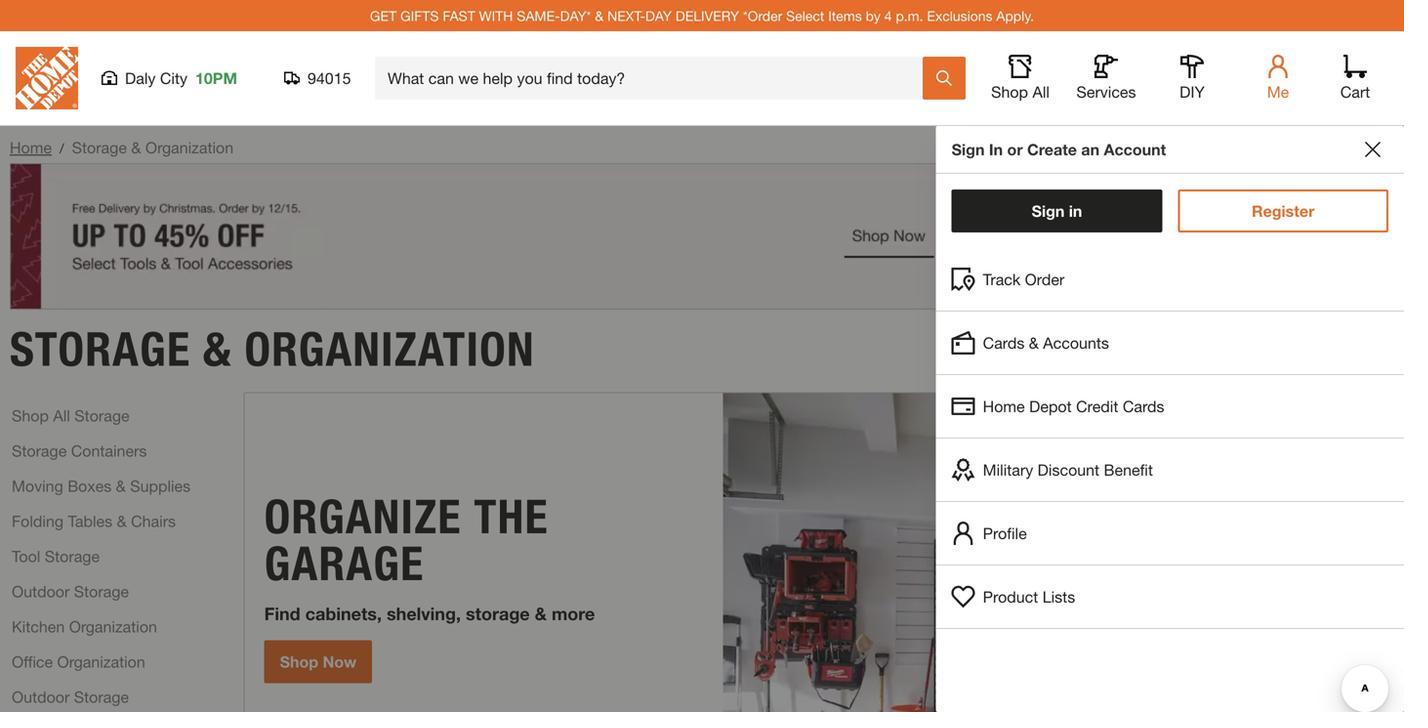 Task type: locate. For each thing, give the bounding box(es) containing it.
1 horizontal spatial shop
[[280, 653, 319, 671]]

2 outdoor storage link from the top
[[12, 685, 129, 709]]

military discount benefit
[[983, 461, 1154, 479]]

outdoor storage for second outdoor storage link from the top of the page
[[12, 688, 129, 706]]

office organization
[[12, 652, 145, 671]]

or
[[1008, 140, 1023, 159]]

outdoor storage link down office organization link
[[12, 685, 129, 709]]

menu containing track order
[[936, 248, 1405, 629]]

sign
[[952, 140, 985, 159], [1032, 202, 1065, 220]]

items
[[829, 8, 862, 24]]

home depot credit cards
[[983, 397, 1165, 416]]

1 vertical spatial outdoor storage link
[[12, 685, 129, 709]]

4
[[885, 8, 892, 24]]

1 horizontal spatial sign
[[1032, 202, 1065, 220]]

shop
[[992, 83, 1029, 101], [12, 406, 49, 425], [280, 653, 319, 671]]

0 horizontal spatial cards
[[983, 334, 1025, 352]]

home left depot
[[983, 397, 1025, 416]]

&
[[595, 8, 604, 24], [131, 138, 141, 157], [203, 321, 232, 377], [1029, 334, 1039, 352], [116, 477, 126, 495], [117, 512, 127, 530], [535, 603, 547, 624]]

outdoor
[[12, 582, 70, 601], [12, 688, 70, 706]]

1 vertical spatial outdoor
[[12, 688, 70, 706]]

shop for shop all
[[992, 83, 1029, 101]]

cards
[[983, 334, 1025, 352], [1123, 397, 1165, 416]]

0 vertical spatial sign
[[952, 140, 985, 159]]

2 horizontal spatial shop
[[992, 83, 1029, 101]]

0 vertical spatial home
[[10, 138, 52, 157]]

cart link
[[1334, 55, 1377, 102]]

sign left in
[[952, 140, 985, 159]]

storage down office organization
[[74, 688, 129, 706]]

0 horizontal spatial sign
[[952, 140, 985, 159]]

cards down track
[[983, 334, 1025, 352]]

0 horizontal spatial home
[[10, 138, 52, 157]]

with
[[479, 8, 513, 24]]

0 vertical spatial all
[[1033, 83, 1050, 101]]

1 vertical spatial home
[[983, 397, 1025, 416]]

all inside shop all storage link
[[53, 406, 70, 425]]

folding tables & chairs
[[12, 512, 176, 530]]

services
[[1077, 83, 1137, 101]]

account
[[1104, 140, 1167, 159]]

military discount benefit link
[[936, 439, 1405, 501]]

outdoor storage down office organization link
[[12, 688, 129, 706]]

exclusions
[[927, 8, 993, 24]]

shop all storage
[[12, 406, 130, 425]]

1 horizontal spatial all
[[1033, 83, 1050, 101]]

outdoor storage link
[[12, 580, 129, 603], [12, 685, 129, 709]]

home left '/'
[[10, 138, 52, 157]]

shop for shop now
[[280, 653, 319, 671]]

find
[[264, 603, 301, 624]]

register
[[1252, 202, 1315, 220]]

moving boxes & supplies link
[[12, 474, 191, 498]]

94015
[[308, 69, 351, 87]]

select
[[787, 8, 825, 24]]

1 vertical spatial outdoor storage
[[12, 688, 129, 706]]

me button
[[1247, 55, 1310, 102]]

outdoor storage up kitchen organization link
[[12, 582, 129, 601]]

outdoor up kitchen
[[12, 582, 70, 601]]

0 vertical spatial outdoor
[[12, 582, 70, 601]]

track order link
[[936, 248, 1405, 311]]

all inside shop all button
[[1033, 83, 1050, 101]]

all
[[1033, 83, 1050, 101], [53, 406, 70, 425]]

cards right credit
[[1123, 397, 1165, 416]]

drawer close image
[[1366, 142, 1381, 157]]

0 vertical spatial outdoor storage link
[[12, 580, 129, 603]]

product
[[983, 588, 1039, 606]]

2 outdoor from the top
[[12, 688, 70, 706]]

home depot credit cards link
[[936, 375, 1405, 438]]

kitchen
[[12, 617, 65, 636]]

storage
[[72, 138, 127, 157], [10, 321, 191, 377], [75, 406, 130, 425], [12, 441, 67, 460], [45, 547, 100, 565], [74, 582, 129, 601], [74, 688, 129, 706]]

organization
[[145, 138, 234, 157], [245, 321, 535, 377], [69, 617, 157, 636], [57, 652, 145, 671]]

sponsored banner image
[[10, 163, 1395, 309]]

kitchen organization
[[12, 617, 157, 636]]

profile link
[[936, 502, 1405, 565]]

storage containers
[[12, 441, 147, 460]]

1 horizontal spatial cards
[[1123, 397, 1165, 416]]

feedback link image
[[1378, 330, 1405, 436]]

shop left now
[[280, 653, 319, 671]]

2 vertical spatial shop
[[280, 653, 319, 671]]

moving
[[12, 477, 63, 495]]

supplies
[[130, 477, 191, 495]]

shop inside button
[[992, 83, 1029, 101]]

daly
[[125, 69, 156, 87]]

more
[[552, 603, 595, 624]]

0 horizontal spatial shop
[[12, 406, 49, 425]]

home
[[10, 138, 52, 157], [983, 397, 1025, 416]]

1 vertical spatial shop
[[12, 406, 49, 425]]

outdoor storage link up kitchen organization link
[[12, 580, 129, 603]]

home inside menu
[[983, 397, 1025, 416]]

storage up shop all storage link at left bottom
[[10, 321, 191, 377]]

next-
[[608, 8, 646, 24]]

outdoor down office
[[12, 688, 70, 706]]

image for organize the garage image
[[724, 393, 1394, 712]]

shop up storage containers link
[[12, 406, 49, 425]]

0 vertical spatial outdoor storage
[[12, 582, 129, 601]]

1 vertical spatial cards
[[1123, 397, 1165, 416]]

2 outdoor storage from the top
[[12, 688, 129, 706]]

1 outdoor storage from the top
[[12, 582, 129, 601]]

shop now link
[[264, 640, 372, 683]]

discount
[[1038, 461, 1100, 479]]

sign left "in"
[[1032, 202, 1065, 220]]

home for home depot credit cards
[[983, 397, 1025, 416]]

1 vertical spatial all
[[53, 406, 70, 425]]

menu
[[936, 248, 1405, 629]]

city
[[160, 69, 188, 87]]

shop up the or
[[992, 83, 1029, 101]]

cards & accounts
[[983, 334, 1110, 352]]

get gifts fast with same-day* & next-day delivery *order select items by 4 p.m. exclusions apply.
[[370, 8, 1035, 24]]

all for shop all storage
[[53, 406, 70, 425]]

1 horizontal spatial home
[[983, 397, 1025, 416]]

1 vertical spatial sign
[[1032, 202, 1065, 220]]

outdoor storage
[[12, 582, 129, 601], [12, 688, 129, 706]]

0 horizontal spatial all
[[53, 406, 70, 425]]

tables
[[68, 512, 112, 530]]

daly city 10pm
[[125, 69, 237, 87]]

tool
[[12, 547, 40, 565]]

0 vertical spatial shop
[[992, 83, 1029, 101]]

register link
[[1178, 190, 1389, 232]]

diy button
[[1161, 55, 1224, 102]]

all up create
[[1033, 83, 1050, 101]]

all up storage containers link
[[53, 406, 70, 425]]

*order
[[743, 8, 783, 24]]



Task type: describe. For each thing, give the bounding box(es) containing it.
same-
[[517, 8, 560, 24]]

find cabinets, shelving, storage & more
[[264, 603, 595, 624]]

office organization link
[[12, 650, 145, 673]]

shop all storage link
[[12, 404, 130, 427]]

me
[[1268, 83, 1290, 101]]

services button
[[1076, 55, 1138, 102]]

sign in
[[1032, 202, 1083, 220]]

shelving,
[[387, 603, 461, 624]]

apply.
[[997, 8, 1035, 24]]

organize the garage
[[264, 488, 549, 592]]

shop now
[[280, 653, 357, 671]]

p.m.
[[896, 8, 924, 24]]

lists
[[1043, 588, 1076, 606]]

0 vertical spatial cards
[[983, 334, 1025, 352]]

create
[[1028, 140, 1077, 159]]

product lists
[[983, 588, 1076, 606]]

credit
[[1077, 397, 1119, 416]]

What can we help you find today? search field
[[388, 58, 922, 99]]

military
[[983, 461, 1034, 479]]

day
[[646, 8, 672, 24]]

containers
[[71, 441, 147, 460]]

chairs
[[131, 512, 176, 530]]

profile
[[983, 524, 1027, 543]]

product lists link
[[936, 566, 1405, 628]]

storage up moving
[[12, 441, 67, 460]]

storage containers link
[[12, 439, 147, 462]]

the home depot logo image
[[16, 47, 78, 109]]

cards & accounts link
[[936, 312, 1405, 374]]

storage up kitchen organization link
[[74, 582, 129, 601]]

shop all button
[[990, 55, 1052, 102]]

home link
[[10, 138, 52, 157]]

all for shop all
[[1033, 83, 1050, 101]]

gifts
[[401, 8, 439, 24]]

home / storage & organization
[[10, 138, 234, 157]]

in
[[1069, 202, 1083, 220]]

10pm
[[195, 69, 237, 87]]

accounts
[[1044, 334, 1110, 352]]

tool storage link
[[12, 544, 100, 568]]

folding
[[12, 512, 64, 530]]

in
[[989, 140, 1003, 159]]

/
[[60, 140, 64, 156]]

organize
[[264, 488, 462, 545]]

benefit
[[1104, 461, 1154, 479]]

94015 button
[[284, 68, 352, 88]]

sign for sign in
[[1032, 202, 1065, 220]]

storage up containers
[[75, 406, 130, 425]]

outdoor storage for 1st outdoor storage link
[[12, 582, 129, 601]]

tool storage
[[12, 547, 100, 565]]

storage & organization
[[10, 321, 535, 377]]

the
[[474, 488, 549, 545]]

shop for shop all storage
[[12, 406, 49, 425]]

storage down the tables
[[45, 547, 100, 565]]

track order
[[983, 270, 1065, 289]]

moving boxes & supplies
[[12, 477, 191, 495]]

sign in link
[[952, 190, 1163, 232]]

garage
[[264, 535, 424, 592]]

now
[[323, 653, 357, 671]]

order
[[1025, 270, 1065, 289]]

1 outdoor storage link from the top
[[12, 580, 129, 603]]

shop all
[[992, 83, 1050, 101]]

storage right '/'
[[72, 138, 127, 157]]

boxes
[[68, 477, 112, 495]]

day*
[[560, 8, 592, 24]]

diy
[[1180, 83, 1205, 101]]

an
[[1082, 140, 1100, 159]]

fast
[[443, 8, 476, 24]]

track
[[983, 270, 1021, 289]]

delivery
[[676, 8, 739, 24]]

sign in or create an account
[[952, 140, 1167, 159]]

depot
[[1030, 397, 1072, 416]]

by
[[866, 8, 881, 24]]

get
[[370, 8, 397, 24]]

cart
[[1341, 83, 1371, 101]]

storage
[[466, 603, 530, 624]]

kitchen organization link
[[12, 615, 157, 638]]

1 outdoor from the top
[[12, 582, 70, 601]]

office
[[12, 652, 53, 671]]

cabinets,
[[305, 603, 382, 624]]

folding tables & chairs link
[[12, 509, 176, 533]]

home for home / storage & organization
[[10, 138, 52, 157]]

sign for sign in or create an account
[[952, 140, 985, 159]]



Task type: vqa. For each thing, say whether or not it's contained in the screenshot.
more
yes



